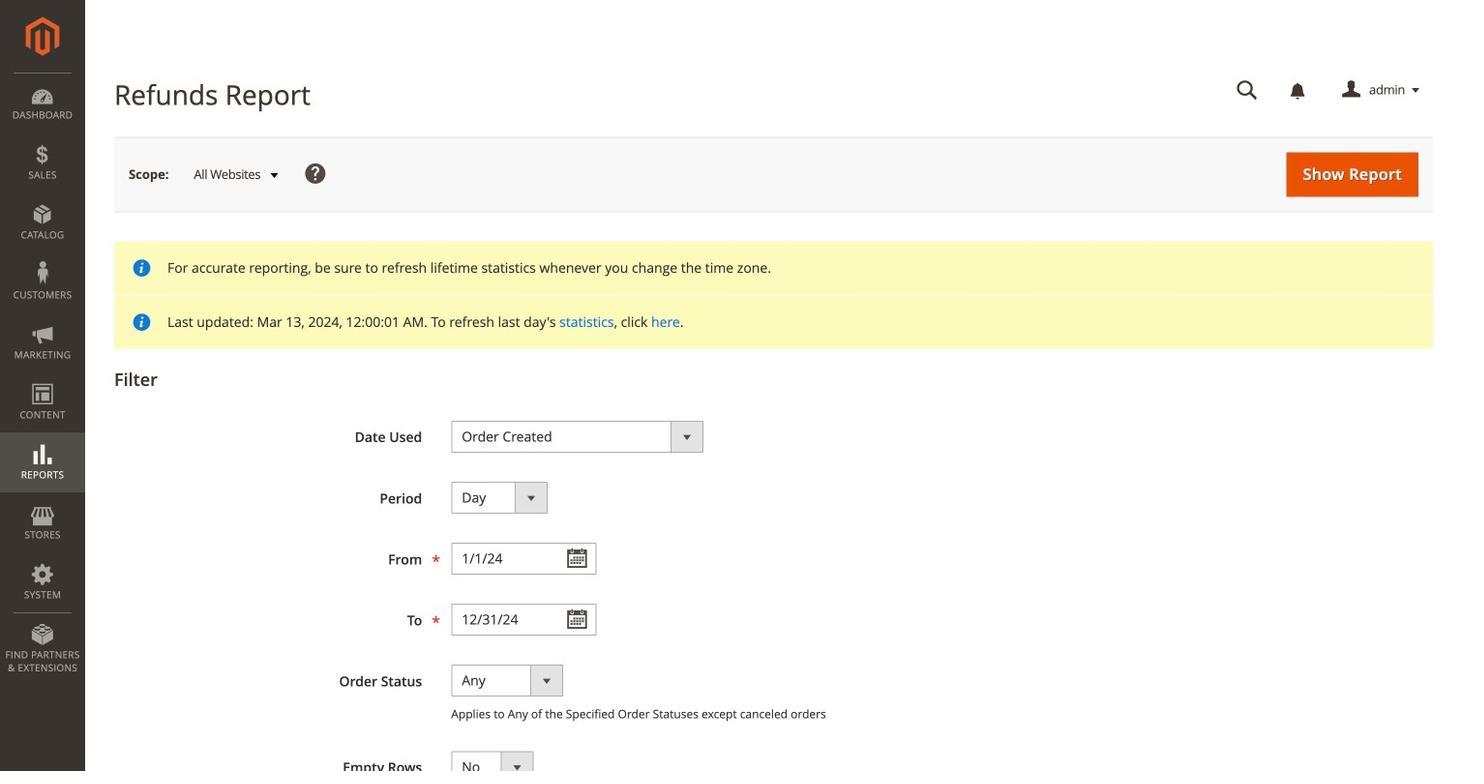 Task type: locate. For each thing, give the bounding box(es) containing it.
None text field
[[451, 604, 596, 636]]

menu bar
[[0, 73, 85, 684]]

magento admin panel image
[[26, 16, 60, 56]]

None text field
[[1223, 74, 1271, 107], [451, 543, 596, 575], [1223, 74, 1271, 107], [451, 543, 596, 575]]



